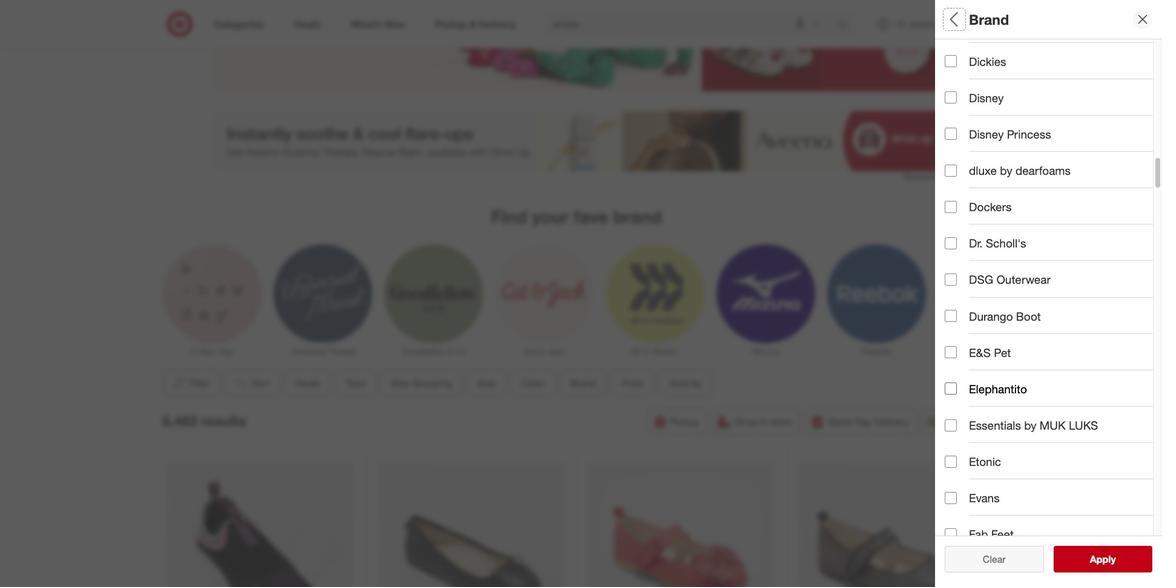 Task type: describe. For each thing, give the bounding box(es) containing it.
day inside button
[[855, 416, 872, 428]]

jack
[[547, 347, 565, 357]]

& for cat
[[540, 347, 545, 357]]

delivery
[[875, 416, 910, 428]]

reebok link
[[828, 245, 926, 358]]

0 horizontal spatial sold
[[669, 378, 689, 390]]

e&s pet
[[970, 346, 1012, 360]]

brand dialog
[[936, 0, 1163, 587]]

deals inside all filters 'dialog'
[[945, 52, 976, 66]]

dsg outerwear
[[970, 273, 1051, 287]]

brand
[[614, 206, 662, 228]]

fpo/apo
[[945, 391, 998, 405]]

1 vertical spatial color
[[521, 378, 545, 390]]

search button
[[832, 11, 861, 40]]

a new day
[[191, 347, 233, 357]]

dluxe by dearfoams checkbox
[[945, 164, 957, 177]]

1 vertical spatial grouping
[[412, 378, 452, 390]]

motion
[[652, 347, 679, 357]]

reebok
[[862, 347, 892, 357]]

with colorful holiday slippers for all.
[[241, 5, 421, 19]]

0 horizontal spatial type
[[345, 378, 365, 390]]

1 vertical spatial type button
[[335, 370, 376, 397]]

colorful
[[265, 5, 304, 19]]

6,462
[[163, 412, 197, 429]]

princess
[[1008, 127, 1052, 141]]

1 vertical spatial size grouping
[[391, 378, 452, 390]]

2 link
[[962, 11, 989, 38]]

evans
[[970, 491, 1000, 505]]

new
[[199, 347, 216, 357]]

stock
[[1043, 432, 1071, 446]]

dluxe
[[970, 164, 997, 177]]

co
[[455, 347, 466, 357]]

cat & jack link
[[495, 245, 594, 358]]

Evans checkbox
[[945, 492, 957, 504]]

a
[[191, 347, 196, 357]]

out
[[1010, 432, 1027, 446]]

your
[[532, 206, 569, 228]]

include
[[970, 432, 1007, 446]]

fave
[[574, 206, 609, 228]]

size grouping inside all filters 'dialog'
[[945, 137, 1022, 151]]

all in motion
[[632, 347, 679, 357]]

Essentials by MUK LUKS checkbox
[[945, 419, 957, 432]]

search
[[832, 19, 861, 31]]

by inside all filters 'dialog'
[[973, 349, 986, 363]]

all for all in motion
[[632, 347, 641, 357]]

shipping
[[945, 416, 983, 428]]

DSG Outerwear checkbox
[[945, 274, 957, 286]]

Elephantito checkbox
[[945, 383, 957, 395]]

sort button
[[224, 370, 280, 397]]

0 horizontal spatial deals
[[295, 378, 319, 390]]

sponsored
[[904, 172, 940, 181]]

in
[[643, 347, 650, 357]]

include out of stock
[[970, 432, 1071, 446]]

clear all
[[977, 553, 1012, 566]]

asics image
[[938, 245, 1037, 344]]

apply button
[[1054, 546, 1153, 573]]

pickup
[[670, 416, 700, 428]]

0 horizontal spatial color button
[[511, 370, 555, 397]]

outerwear
[[997, 273, 1051, 287]]

2 vertical spatial brand
[[570, 378, 596, 390]]

durango boot
[[970, 309, 1041, 323]]

pickup button
[[648, 409, 707, 436]]

filters
[[966, 11, 1003, 28]]

Dickies checkbox
[[945, 55, 957, 67]]

dockers
[[970, 200, 1012, 214]]

with
[[241, 5, 262, 19]]

fab feet
[[970, 528, 1014, 542]]

all filters dialog
[[936, 0, 1163, 587]]

holiday
[[307, 5, 344, 19]]

type button inside all filters 'dialog'
[[945, 82, 1163, 124]]

feet
[[992, 528, 1014, 542]]

goodfellow
[[401, 347, 445, 357]]

elephantito
[[970, 382, 1028, 396]]

universal thread
[[291, 347, 355, 357]]

mizuno link
[[717, 245, 815, 358]]

results for 6,462 results
[[201, 412, 246, 429]]

fpo/apo button
[[945, 378, 1163, 421]]

of
[[1030, 432, 1040, 446]]

shop
[[735, 416, 758, 428]]

6,462 results
[[163, 412, 246, 429]]

all filters
[[945, 11, 1003, 28]]

clear for clear all
[[977, 553, 1000, 566]]

clear all button
[[945, 546, 1044, 573]]

0 horizontal spatial deals button
[[285, 370, 330, 397]]

cat & jack
[[524, 347, 565, 357]]

scholl's
[[986, 236, 1027, 250]]

a new day image
[[163, 245, 261, 344]]

goodfellow & co link
[[384, 245, 483, 358]]

sort
[[251, 378, 270, 390]]

slippers
[[347, 5, 387, 19]]

shipping button
[[922, 409, 991, 436]]

results for see results
[[1098, 553, 1129, 566]]

shop in store button
[[712, 409, 800, 436]]

mizuno
[[752, 347, 780, 357]]

grouping inside all filters 'dialog'
[[971, 137, 1022, 151]]

durango
[[970, 309, 1013, 323]]

0 vertical spatial deals button
[[945, 39, 1163, 82]]

price inside all filters 'dialog'
[[945, 306, 974, 320]]

advertisement region
[[213, 111, 940, 171]]

goodfellow & co image
[[384, 245, 483, 344]]

all.
[[407, 5, 421, 19]]



Task type: locate. For each thing, give the bounding box(es) containing it.
mizuno image
[[717, 245, 815, 344]]

muk
[[1040, 418, 1066, 432]]

all inside all in motion link
[[632, 347, 641, 357]]

1 vertical spatial size grouping button
[[381, 370, 462, 397]]

essentials by muk luks
[[970, 418, 1099, 432]]

0 horizontal spatial results
[[201, 412, 246, 429]]

0 vertical spatial size button
[[945, 167, 1163, 209]]

day
[[218, 347, 233, 357], [855, 416, 872, 428]]

see results
[[1078, 553, 1129, 566]]

0 horizontal spatial day
[[218, 347, 233, 357]]

1 horizontal spatial all
[[945, 11, 962, 28]]

clear
[[977, 553, 1000, 566], [983, 553, 1006, 566]]

& for goodfellow
[[447, 347, 452, 357]]

price down dsg outerwear checkbox on the top right
[[945, 306, 974, 320]]

deals button
[[945, 39, 1163, 82], [285, 370, 330, 397]]

grouping up dluxe
[[971, 137, 1022, 151]]

& left co
[[447, 347, 452, 357]]

1 vertical spatial results
[[1098, 553, 1129, 566]]

Disney checkbox
[[945, 92, 957, 104]]

1 vertical spatial size button
[[467, 370, 506, 397]]

1 vertical spatial all
[[632, 347, 641, 357]]

price button down in
[[611, 370, 654, 397]]

1 vertical spatial color button
[[511, 370, 555, 397]]

all inside all filters 'dialog'
[[945, 11, 962, 28]]

1 horizontal spatial brand button
[[945, 251, 1163, 294]]

0 vertical spatial sold
[[945, 349, 970, 363]]

2 clear from the left
[[983, 553, 1006, 566]]

asics
[[978, 347, 997, 357]]

clear inside brand dialog
[[983, 553, 1006, 566]]

Dockers checkbox
[[945, 201, 957, 213]]

price down in
[[622, 378, 644, 390]]

dluxe by dearfoams
[[970, 164, 1071, 177]]

Disney Princess checkbox
[[945, 128, 957, 140]]

clear left all
[[977, 553, 1000, 566]]

1 vertical spatial sold
[[669, 378, 689, 390]]

all
[[1003, 553, 1012, 566]]

1 vertical spatial sold by
[[669, 378, 702, 390]]

0 vertical spatial color
[[945, 221, 975, 235]]

luks
[[1069, 418, 1099, 432]]

1 horizontal spatial size grouping
[[945, 137, 1022, 151]]

all in motion link
[[606, 245, 705, 358]]

1 horizontal spatial sold
[[945, 349, 970, 363]]

1 vertical spatial brand button
[[560, 370, 606, 397]]

sold down motion
[[669, 378, 689, 390]]

pet
[[994, 346, 1012, 360]]

brand
[[970, 11, 1009, 28], [945, 264, 978, 278], [570, 378, 596, 390]]

0 horizontal spatial price
[[622, 378, 644, 390]]

color inside all filters 'dialog'
[[945, 221, 975, 235]]

size grouping down goodfellow
[[391, 378, 452, 390]]

speedo women's surf strider water shoes image
[[167, 462, 354, 587], [167, 462, 354, 587]]

Include out of stock checkbox
[[945, 433, 957, 445]]

day right new
[[218, 347, 233, 357]]

thread
[[328, 347, 355, 357]]

type button down "thread"
[[335, 370, 376, 397]]

color button up the outerwear
[[945, 209, 1163, 251]]

1 horizontal spatial size grouping button
[[945, 124, 1163, 167]]

1 vertical spatial price
[[622, 378, 644, 390]]

disney princess
[[970, 127, 1052, 141]]

0 horizontal spatial size grouping button
[[381, 370, 462, 397]]

goodfellow & co
[[401, 347, 466, 357]]

2
[[980, 13, 984, 20]]

type button
[[945, 82, 1163, 124], [335, 370, 376, 397]]

2 disney from the top
[[970, 127, 1004, 141]]

clear button
[[945, 546, 1044, 573]]

all
[[945, 11, 962, 28], [632, 347, 641, 357]]

0 vertical spatial all
[[945, 11, 962, 28]]

Durango Boot checkbox
[[945, 310, 957, 322]]

0 horizontal spatial color
[[521, 378, 545, 390]]

clear for clear
[[983, 553, 1006, 566]]

0 vertical spatial type
[[945, 94, 971, 108]]

sold inside all filters 'dialog'
[[945, 349, 970, 363]]

0 vertical spatial day
[[218, 347, 233, 357]]

size grouping up dluxe
[[945, 137, 1022, 151]]

universal thread image
[[273, 245, 372, 344]]

size button inside all filters 'dialog'
[[945, 167, 1163, 209]]

color button inside all filters 'dialog'
[[945, 209, 1163, 251]]

1 horizontal spatial sold by
[[945, 349, 986, 363]]

see results button
[[1054, 546, 1153, 573]]

results inside button
[[1098, 553, 1129, 566]]

0 horizontal spatial price button
[[611, 370, 654, 397]]

brand button down jack
[[560, 370, 606, 397]]

sold by up elephantito "option"
[[945, 349, 986, 363]]

0 vertical spatial sold by
[[945, 349, 986, 363]]

1 vertical spatial deals button
[[285, 370, 330, 397]]

0 vertical spatial brand
[[970, 11, 1009, 28]]

What can we help you find? suggestions appear below search field
[[546, 11, 841, 38]]

dickies
[[970, 54, 1007, 68]]

a new day link
[[163, 245, 261, 358]]

fab
[[970, 528, 989, 542]]

1 vertical spatial deals
[[295, 378, 319, 390]]

size
[[945, 137, 968, 151], [945, 179, 968, 193], [391, 378, 409, 390], [478, 378, 496, 390]]

0 horizontal spatial size grouping
[[391, 378, 452, 390]]

sold by inside all filters 'dialog'
[[945, 349, 986, 363]]

in
[[760, 416, 768, 428]]

disney for disney princess
[[970, 127, 1004, 141]]

essentials
[[970, 418, 1022, 432]]

sold
[[945, 349, 970, 363], [669, 378, 689, 390]]

reebok image
[[828, 245, 926, 344]]

0 horizontal spatial all
[[632, 347, 641, 357]]

1 vertical spatial brand
[[945, 264, 978, 278]]

0 horizontal spatial grouping
[[412, 378, 452, 390]]

type
[[945, 94, 971, 108], [345, 378, 365, 390]]

cat & jack image
[[495, 245, 594, 344]]

Fab Feet checkbox
[[945, 529, 957, 541]]

0 vertical spatial results
[[201, 412, 246, 429]]

by left muk
[[1025, 418, 1037, 432]]

0 horizontal spatial brand button
[[560, 370, 606, 397]]

type down "thread"
[[345, 378, 365, 390]]

same day delivery
[[828, 416, 910, 428]]

cat
[[524, 347, 537, 357]]

store
[[771, 416, 792, 428]]

0 vertical spatial size grouping button
[[945, 124, 1163, 167]]

universal
[[291, 347, 326, 357]]

see
[[1078, 553, 1095, 566]]

sold by down motion
[[669, 378, 702, 390]]

asics link
[[938, 245, 1037, 358]]

0 horizontal spatial sold by button
[[659, 370, 712, 397]]

2 & from the left
[[540, 347, 545, 357]]

1 horizontal spatial &
[[540, 347, 545, 357]]

find
[[491, 206, 527, 228]]

etonic
[[970, 455, 1002, 469]]

0 vertical spatial deals
[[945, 52, 976, 66]]

disney for disney
[[970, 91, 1004, 105]]

toddler girls' anastasia dressy ballet flats - cat & jack™ image
[[799, 462, 986, 587], [799, 462, 986, 587]]

disney right "disney princess" checkbox
[[970, 127, 1004, 141]]

disney right the disney option
[[970, 91, 1004, 105]]

& right cat
[[540, 347, 545, 357]]

brand inside dialog
[[970, 11, 1009, 28]]

by right dluxe
[[1001, 164, 1013, 177]]

deals down 2 link
[[945, 52, 976, 66]]

price button down the outerwear
[[945, 294, 1163, 336]]

1 vertical spatial price button
[[611, 370, 654, 397]]

type inside all filters 'dialog'
[[945, 94, 971, 108]]

brand button up boot
[[945, 251, 1163, 294]]

size button
[[945, 167, 1163, 209], [467, 370, 506, 397]]

0 vertical spatial grouping
[[971, 137, 1022, 151]]

0 horizontal spatial sold by
[[669, 378, 702, 390]]

sold by button down boot
[[945, 336, 1163, 378]]

1 horizontal spatial grouping
[[971, 137, 1022, 151]]

1 vertical spatial disney
[[970, 127, 1004, 141]]

dr.
[[970, 236, 983, 250]]

size grouping
[[945, 137, 1022, 151], [391, 378, 452, 390]]

type up "disney princess" checkbox
[[945, 94, 971, 108]]

boot
[[1017, 309, 1041, 323]]

0 horizontal spatial type button
[[335, 370, 376, 397]]

brand button
[[945, 251, 1163, 294], [560, 370, 606, 397]]

type button up princess
[[945, 82, 1163, 124]]

1 horizontal spatial color
[[945, 221, 975, 235]]

sold by button
[[945, 336, 1163, 378], [659, 370, 712, 397]]

0 vertical spatial price button
[[945, 294, 1163, 336]]

dearfoams
[[1016, 164, 1071, 177]]

e&s
[[970, 346, 991, 360]]

1 horizontal spatial type
[[945, 94, 971, 108]]

shop in store
[[735, 416, 792, 428]]

clear inside all filters 'dialog'
[[977, 553, 1000, 566]]

1 horizontal spatial price button
[[945, 294, 1163, 336]]

1 vertical spatial type
[[345, 378, 365, 390]]

toddler girls' melanie dressy ballet flats - cat & jack™ red image
[[589, 462, 775, 587], [589, 462, 775, 587]]

0 vertical spatial price
[[945, 306, 974, 320]]

sold by button down motion
[[659, 370, 712, 397]]

grouping
[[971, 137, 1022, 151], [412, 378, 452, 390]]

0 vertical spatial brand button
[[945, 251, 1163, 294]]

0 vertical spatial type button
[[945, 82, 1163, 124]]

sold by
[[945, 349, 986, 363], [669, 378, 702, 390]]

color button
[[945, 209, 1163, 251], [511, 370, 555, 397]]

grouping down the goodfellow & co
[[412, 378, 452, 390]]

deals
[[945, 52, 976, 66], [295, 378, 319, 390]]

0 horizontal spatial size button
[[467, 370, 506, 397]]

sold left asics on the right bottom of the page
[[945, 349, 970, 363]]

0 vertical spatial disney
[[970, 91, 1004, 105]]

results right see
[[1098, 553, 1129, 566]]

all left 2
[[945, 11, 962, 28]]

all for all filters
[[945, 11, 962, 28]]

clear down fab feet
[[983, 553, 1006, 566]]

1 horizontal spatial color button
[[945, 209, 1163, 251]]

universal thread link
[[273, 245, 372, 358]]

1 horizontal spatial deals button
[[945, 39, 1163, 82]]

color
[[945, 221, 975, 235], [521, 378, 545, 390]]

1 & from the left
[[447, 347, 452, 357]]

find your fave brand
[[491, 206, 662, 228]]

day right same
[[855, 416, 872, 428]]

1 horizontal spatial type button
[[945, 82, 1163, 124]]

dsg
[[970, 273, 994, 287]]

1 horizontal spatial price
[[945, 306, 974, 320]]

girls' diana slip-on ballet flats - cat & jack™ image
[[378, 462, 564, 587], [378, 462, 564, 587]]

0 vertical spatial color button
[[945, 209, 1163, 251]]

color button down cat
[[511, 370, 555, 397]]

1 vertical spatial day
[[855, 416, 872, 428]]

color up dr. scholl's option
[[945, 221, 975, 235]]

price
[[945, 306, 974, 320], [622, 378, 644, 390]]

results
[[201, 412, 246, 429], [1098, 553, 1129, 566]]

Dr. Scholl's checkbox
[[945, 237, 957, 249]]

1 horizontal spatial size button
[[945, 167, 1163, 209]]

1 disney from the top
[[970, 91, 1004, 105]]

1 horizontal spatial deals
[[945, 52, 976, 66]]

same
[[828, 416, 853, 428]]

deals down universal
[[295, 378, 319, 390]]

1 horizontal spatial day
[[855, 416, 872, 428]]

1 horizontal spatial results
[[1098, 553, 1129, 566]]

brand inside all filters 'dialog'
[[945, 264, 978, 278]]

all in motion image
[[606, 245, 705, 344]]

&
[[447, 347, 452, 357], [540, 347, 545, 357]]

Etonic checkbox
[[945, 456, 957, 468]]

1 horizontal spatial sold by button
[[945, 336, 1163, 378]]

0 horizontal spatial &
[[447, 347, 452, 357]]

E&S Pet checkbox
[[945, 347, 957, 359]]

0 vertical spatial size grouping
[[945, 137, 1022, 151]]

by up pickup
[[692, 378, 702, 390]]

filter
[[189, 378, 210, 390]]

all left in
[[632, 347, 641, 357]]

1 clear from the left
[[977, 553, 1000, 566]]

by left pet at bottom
[[973, 349, 986, 363]]

results right 6,462
[[201, 412, 246, 429]]

disney
[[970, 91, 1004, 105], [970, 127, 1004, 141]]

same day delivery button
[[805, 409, 917, 436]]

color down cat
[[521, 378, 545, 390]]



Task type: vqa. For each thing, say whether or not it's contained in the screenshot.
Target
no



